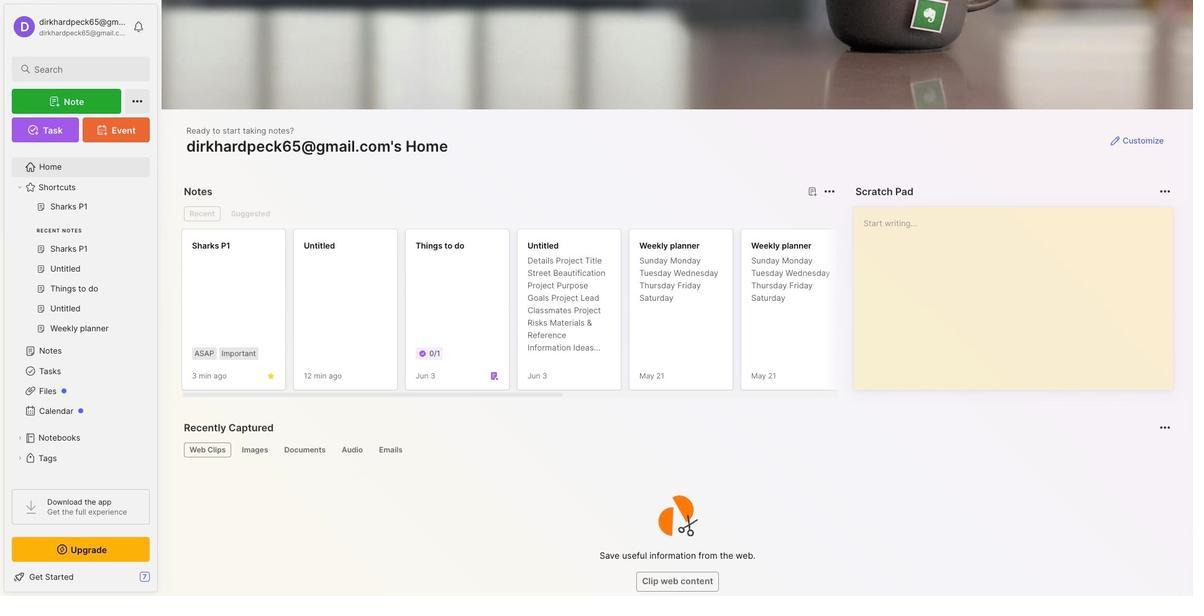 Task type: locate. For each thing, give the bounding box(es) containing it.
Help and Learning task checklist field
[[4, 567, 157, 587]]

none search field inside main element
[[34, 62, 139, 76]]

2 tab list from the top
[[184, 443, 1169, 458]]

Start writing… text field
[[864, 207, 1173, 380]]

5 tab from the left
[[374, 443, 408, 458]]

0 vertical spatial tab list
[[184, 206, 833, 221]]

tree inside main element
[[4, 150, 157, 515]]

2 tab from the left
[[236, 443, 274, 458]]

None search field
[[34, 62, 139, 76]]

More actions field
[[821, 183, 838, 200], [1157, 183, 1174, 200], [1157, 419, 1174, 436]]

group
[[12, 197, 150, 346]]

more actions image
[[822, 184, 837, 199], [1158, 184, 1173, 199], [1158, 420, 1173, 435]]

tab
[[184, 443, 231, 458], [236, 443, 274, 458], [279, 443, 331, 458], [336, 443, 369, 458], [374, 443, 408, 458]]

1 vertical spatial tab list
[[184, 443, 1169, 458]]

expand tags image
[[16, 454, 24, 462]]

row group
[[182, 229, 1194, 398]]

expand notebooks image
[[16, 435, 24, 442]]

3 tab from the left
[[279, 443, 331, 458]]

click to collapse image
[[157, 573, 166, 588]]

Search text field
[[34, 63, 139, 75]]

1 tab list from the top
[[184, 206, 833, 221]]

tree
[[4, 150, 157, 515]]

1 tab from the left
[[184, 443, 231, 458]]

tab list
[[184, 206, 833, 221], [184, 443, 1169, 458]]



Task type: vqa. For each thing, say whether or not it's contained in the screenshot.
More actions image to the right
yes



Task type: describe. For each thing, give the bounding box(es) containing it.
Account field
[[12, 14, 127, 39]]

main element
[[0, 0, 162, 596]]

4 tab from the left
[[336, 443, 369, 458]]

group inside tree
[[12, 197, 150, 346]]



